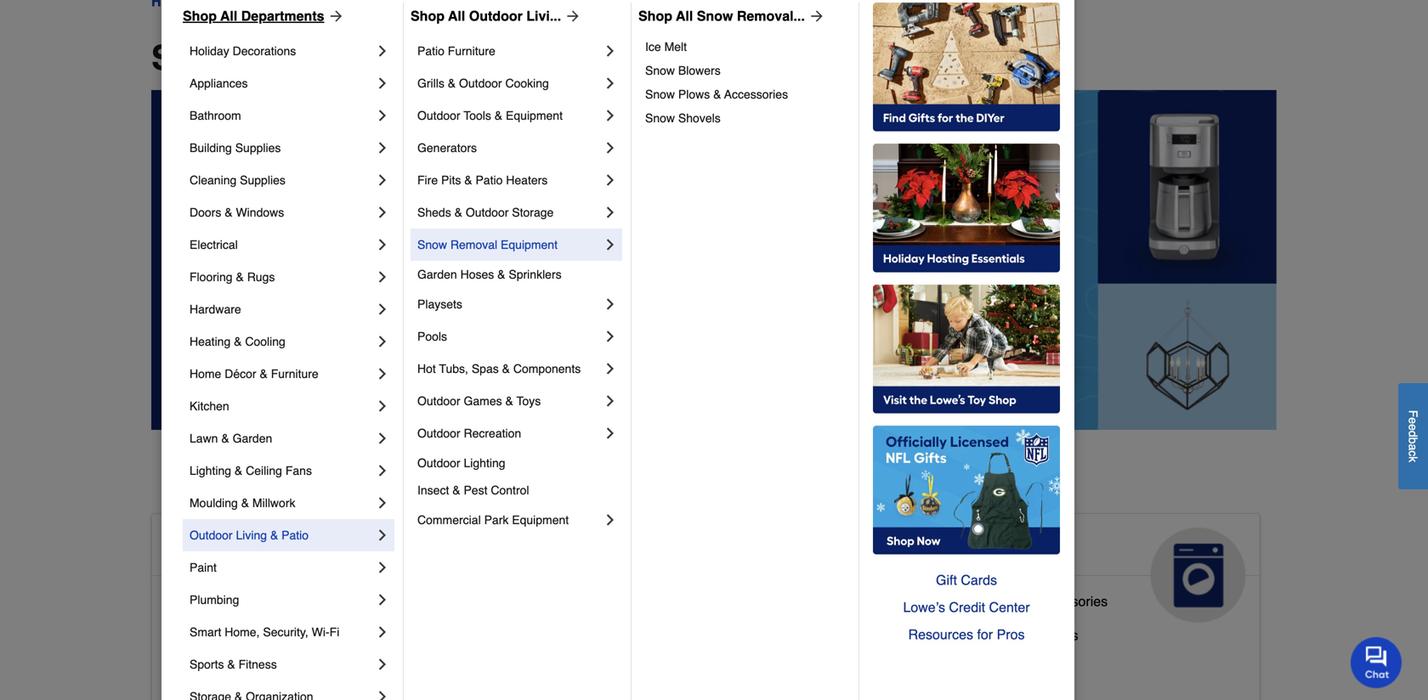 Task type: locate. For each thing, give the bounding box(es) containing it.
departments up holiday decorations link
[[241, 8, 325, 24]]

shop all departments
[[183, 8, 325, 24]]

& left millwork
[[241, 497, 249, 510]]

chevron right image for paint
[[374, 560, 391, 577]]

& right "parts"
[[1023, 594, 1032, 610]]

supplies up houses,
[[605, 621, 658, 637]]

chevron right image for outdoor tools & equipment
[[602, 107, 619, 124]]

arrow right image up ice melt link
[[805, 8, 826, 25]]

components
[[514, 362, 581, 376]]

building
[[190, 141, 232, 155]]

0 horizontal spatial accessories
[[725, 88, 788, 101]]

0 horizontal spatial garden
[[233, 432, 272, 446]]

arrow right image inside shop all snow removal... link
[[805, 8, 826, 25]]

patio up sheds & outdoor storage
[[476, 174, 503, 187]]

sheds
[[418, 206, 451, 219]]

lighting up moulding
[[190, 464, 231, 478]]

0 vertical spatial departments
[[241, 8, 325, 24]]

furniture up "kitchen" link
[[271, 367, 319, 381]]

equipment inside commercial park equipment link
[[512, 514, 569, 527]]

supplies inside the cleaning supplies link
[[240, 174, 286, 187]]

outdoor up tools
[[459, 77, 502, 90]]

accessible up smart
[[166, 594, 231, 610]]

plumbing
[[190, 594, 239, 607]]

chevron right image
[[374, 43, 391, 60], [374, 107, 391, 124], [602, 107, 619, 124], [602, 139, 619, 156], [374, 236, 391, 253], [374, 269, 391, 286], [374, 301, 391, 318], [602, 361, 619, 378], [602, 393, 619, 410], [374, 398, 391, 415], [374, 430, 391, 447], [374, 463, 391, 480], [374, 495, 391, 512], [602, 512, 619, 529], [374, 624, 391, 641], [374, 657, 391, 674]]

livi...
[[527, 8, 561, 24]]

all
[[220, 8, 238, 24], [448, 8, 465, 24], [676, 8, 693, 24], [245, 38, 288, 77]]

shop
[[151, 38, 236, 77]]

garden hoses & sprinklers
[[418, 268, 562, 282]]

& right houses,
[[661, 655, 670, 671]]

ice melt
[[646, 40, 687, 54]]

shop for shop all snow removal...
[[639, 8, 673, 24]]

0 vertical spatial appliances link
[[190, 67, 374, 100]]

accessible for accessible bedroom
[[166, 628, 231, 644]]

fi
[[330, 626, 340, 640]]

accessible home
[[166, 535, 363, 562]]

all for outdoor
[[448, 8, 465, 24]]

houses,
[[608, 655, 658, 671]]

appliances link
[[190, 67, 374, 100], [910, 514, 1260, 623]]

2 horizontal spatial furniture
[[674, 655, 729, 671]]

resources
[[909, 627, 974, 643]]

moulding & millwork link
[[190, 487, 374, 520]]

2 vertical spatial furniture
[[674, 655, 729, 671]]

chevron right image for snow removal equipment
[[602, 236, 619, 253]]

appliances link down the decorations
[[190, 67, 374, 100]]

accessories inside "link"
[[725, 88, 788, 101]]

gift
[[936, 573, 958, 589]]

1 vertical spatial furniture
[[271, 367, 319, 381]]

chevron right image for sheds & outdoor storage
[[602, 204, 619, 221]]

accessible bedroom
[[166, 628, 290, 644]]

2 horizontal spatial shop
[[639, 8, 673, 24]]

supplies
[[235, 141, 281, 155], [240, 174, 286, 187], [605, 621, 658, 637]]

chevron right image for outdoor living & patio
[[374, 527, 391, 544]]

patio up the paint link
[[282, 529, 309, 543]]

1 horizontal spatial appliances
[[924, 535, 1051, 562]]

sheds & outdoor storage link
[[418, 196, 602, 229]]

& right animal
[[631, 535, 648, 562]]

doors & windows
[[190, 206, 284, 219]]

0 horizontal spatial arrow right image
[[561, 8, 582, 25]]

shop all outdoor livi...
[[411, 8, 561, 24]]

bathroom
[[190, 109, 241, 122], [235, 594, 294, 610]]

supplies for building supplies
[[235, 141, 281, 155]]

chevron right image for generators
[[602, 139, 619, 156]]

appliances down holiday
[[190, 77, 248, 90]]

grills
[[418, 77, 445, 90]]

garden hoses & sprinklers link
[[418, 261, 619, 288]]

furniture right houses,
[[674, 655, 729, 671]]

supplies inside livestock supplies link
[[605, 621, 658, 637]]

supplies up cleaning supplies
[[235, 141, 281, 155]]

accessible down smart
[[166, 662, 231, 678]]

accessories up snow shovels link
[[725, 88, 788, 101]]

2 vertical spatial patio
[[282, 529, 309, 543]]

1 vertical spatial departments
[[298, 38, 506, 77]]

chevron right image for plumbing
[[374, 592, 391, 609]]

chevron right image for outdoor recreation
[[602, 425, 619, 442]]

0 vertical spatial supplies
[[235, 141, 281, 155]]

2 arrow right image from the left
[[805, 8, 826, 25]]

0 vertical spatial appliances
[[190, 77, 248, 90]]

living
[[236, 529, 267, 543]]

all up patio furniture
[[448, 8, 465, 24]]

shop up patio furniture
[[411, 8, 445, 24]]

furniture
[[448, 44, 496, 58], [271, 367, 319, 381], [674, 655, 729, 671]]

& left 'pros'
[[986, 628, 995, 644]]

livestock supplies link
[[545, 617, 658, 651]]

furniture up grills & outdoor cooking
[[448, 44, 496, 58]]

1 horizontal spatial arrow right image
[[805, 8, 826, 25]]

e up d
[[1407, 418, 1421, 424]]

sports
[[190, 658, 224, 672]]

officially licensed n f l gifts. shop now. image
[[873, 426, 1061, 555]]

outdoor down moulding
[[190, 529, 233, 543]]

accessible inside "link"
[[166, 535, 290, 562]]

cooking
[[506, 77, 549, 90]]

1 vertical spatial patio
[[476, 174, 503, 187]]

chevron right image for kitchen
[[374, 398, 391, 415]]

accessible bedroom link
[[166, 624, 290, 658]]

bathroom up building
[[190, 109, 241, 122]]

a
[[1407, 444, 1421, 451]]

0 vertical spatial patio
[[418, 44, 445, 58]]

0 horizontal spatial pet
[[545, 655, 565, 671]]

kitchen link
[[190, 390, 374, 423]]

patio
[[418, 44, 445, 58], [476, 174, 503, 187], [282, 529, 309, 543]]

home up kitchen
[[190, 367, 221, 381]]

removal
[[451, 238, 498, 252]]

2 horizontal spatial patio
[[476, 174, 503, 187]]

accessible down moulding
[[166, 535, 290, 562]]

snow plows & accessories
[[646, 88, 788, 101]]

lighting up pest
[[464, 457, 506, 470]]

arrow right image for shop all snow removal...
[[805, 8, 826, 25]]

chevron right image
[[602, 43, 619, 60], [374, 75, 391, 92], [602, 75, 619, 92], [374, 139, 391, 156], [374, 172, 391, 189], [602, 172, 619, 189], [374, 204, 391, 221], [602, 204, 619, 221], [602, 236, 619, 253], [602, 296, 619, 313], [602, 328, 619, 345], [374, 333, 391, 350], [374, 366, 391, 383], [602, 425, 619, 442], [374, 527, 391, 544], [374, 560, 391, 577], [374, 592, 391, 609], [374, 689, 391, 701]]

supplies inside building supplies link
[[235, 141, 281, 155]]

1 horizontal spatial patio
[[418, 44, 445, 58]]

2 vertical spatial supplies
[[605, 621, 658, 637]]

outdoor lighting
[[418, 457, 506, 470]]

supplies up windows
[[240, 174, 286, 187]]

snow left shovels
[[646, 111, 675, 125]]

appliance
[[924, 594, 984, 610]]

snow inside "link"
[[646, 88, 675, 101]]

chevron right image for grills & outdoor cooking
[[602, 75, 619, 92]]

chevron right image for outdoor games & toys
[[602, 393, 619, 410]]

playsets
[[418, 298, 463, 311]]

0 horizontal spatial patio
[[282, 529, 309, 543]]

snow for snow plows & accessories
[[646, 88, 675, 101]]

0 horizontal spatial shop
[[183, 8, 217, 24]]

1 horizontal spatial furniture
[[448, 44, 496, 58]]

patio up the grills
[[418, 44, 445, 58]]

equipment down insect & pest control link
[[512, 514, 569, 527]]

all up holiday decorations in the top left of the page
[[220, 8, 238, 24]]

hot
[[418, 362, 436, 376]]

outdoor up the insect
[[418, 457, 461, 470]]

all up melt
[[676, 8, 693, 24]]

2 shop from the left
[[411, 8, 445, 24]]

3 accessible from the top
[[166, 628, 231, 644]]

& left toys
[[506, 395, 514, 408]]

spas
[[472, 362, 499, 376]]

lighting & ceiling fans link
[[190, 455, 374, 487]]

chevron right image for home décor & furniture
[[374, 366, 391, 383]]

snow down snow blowers
[[646, 88, 675, 101]]

arrow right image up patio furniture link
[[561, 8, 582, 25]]

0 vertical spatial equipment
[[506, 109, 563, 122]]

holiday hosting essentials. image
[[873, 144, 1061, 273]]

home
[[190, 367, 221, 381], [297, 535, 363, 562], [283, 662, 319, 678]]

pools
[[418, 330, 447, 344]]

appliances
[[190, 77, 248, 90], [924, 535, 1051, 562]]

garden up the lighting & ceiling fans
[[233, 432, 272, 446]]

accessories up chillers
[[1035, 594, 1108, 610]]

equipment down cooking
[[506, 109, 563, 122]]

1 arrow right image from the left
[[561, 8, 582, 25]]

1 vertical spatial garden
[[233, 432, 272, 446]]

pet beds, houses, & furniture
[[545, 655, 729, 671]]

chevron right image for sports & fitness
[[374, 657, 391, 674]]

home down moulding & millwork link
[[297, 535, 363, 562]]

0 horizontal spatial appliances
[[190, 77, 248, 90]]

shop for shop all departments
[[183, 8, 217, 24]]

& right pits
[[465, 174, 473, 187]]

0 vertical spatial pet
[[655, 535, 692, 562]]

entry
[[235, 662, 266, 678]]

shop up ice
[[639, 8, 673, 24]]

shop up holiday
[[183, 8, 217, 24]]

wine
[[999, 628, 1030, 644]]

bathroom up smart home, security, wi-fi
[[235, 594, 294, 610]]

home décor & furniture link
[[190, 358, 374, 390]]

1 vertical spatial equipment
[[501, 238, 558, 252]]

3 shop from the left
[[639, 8, 673, 24]]

1 accessible from the top
[[166, 535, 290, 562]]

storage
[[512, 206, 554, 219]]

moulding & millwork
[[190, 497, 296, 510]]

garden up playsets
[[418, 268, 457, 282]]

accessible for accessible home
[[166, 535, 290, 562]]

shop for shop all outdoor livi...
[[411, 8, 445, 24]]

chevron right image for smart home, security, wi-fi
[[374, 624, 391, 641]]

heating & cooling
[[190, 335, 286, 349]]

2 accessible from the top
[[166, 594, 231, 610]]

enjoy savings year-round. no matter what you're shopping for, find what you need at a great price. image
[[151, 90, 1277, 430]]

blowers
[[679, 64, 721, 77]]

outdoor games & toys link
[[418, 385, 602, 418]]

& inside animal & pet care
[[631, 535, 648, 562]]

doors
[[190, 206, 221, 219]]

1 vertical spatial supplies
[[240, 174, 286, 187]]

snow down "ice melt"
[[646, 64, 675, 77]]

appliances link up chillers
[[910, 514, 1260, 623]]

home down security,
[[283, 662, 319, 678]]

lowe's credit center link
[[873, 595, 1061, 622]]

0 vertical spatial accessories
[[725, 88, 788, 101]]

& left rugs at left top
[[236, 270, 244, 284]]

1 horizontal spatial garden
[[418, 268, 457, 282]]

arrow right image
[[561, 8, 582, 25], [805, 8, 826, 25]]

f
[[1407, 410, 1421, 418]]

resources for pros link
[[873, 622, 1061, 649]]

appliances up cards
[[924, 535, 1051, 562]]

departments down arrow right image
[[298, 38, 506, 77]]

center
[[990, 600, 1030, 616]]

1 shop from the left
[[183, 8, 217, 24]]

e up b
[[1407, 424, 1421, 431]]

furniture inside "link"
[[271, 367, 319, 381]]

1 vertical spatial appliances link
[[910, 514, 1260, 623]]

& right the lawn
[[221, 432, 229, 446]]

& right living
[[270, 529, 278, 543]]

fire
[[418, 174, 438, 187]]

equipment inside snow removal equipment link
[[501, 238, 558, 252]]

f e e d b a c k button
[[1399, 383, 1429, 490]]

2 vertical spatial equipment
[[512, 514, 569, 527]]

f e e d b a c k
[[1407, 410, 1421, 463]]

fans
[[286, 464, 312, 478]]

shop all snow removal...
[[639, 8, 805, 24]]

0 vertical spatial furniture
[[448, 44, 496, 58]]

home,
[[225, 626, 260, 640]]

4 accessible from the top
[[166, 662, 231, 678]]

outdoor lighting link
[[418, 450, 619, 477]]

1 horizontal spatial pet
[[655, 535, 692, 562]]

chevron right image for fire pits & patio heaters
[[602, 172, 619, 189]]

accessible up sports
[[166, 628, 231, 644]]

equipment up sprinklers
[[501, 238, 558, 252]]

outdoor
[[469, 8, 523, 24], [459, 77, 502, 90], [418, 109, 461, 122], [466, 206, 509, 219], [418, 395, 461, 408], [418, 427, 461, 441], [418, 457, 461, 470], [190, 529, 233, 543]]

1 vertical spatial accessories
[[1035, 594, 1108, 610]]

kitchen
[[190, 400, 229, 413]]

paint link
[[190, 552, 374, 584]]

supplies for livestock supplies
[[605, 621, 658, 637]]

holiday decorations link
[[190, 35, 374, 67]]

chat invite button image
[[1351, 637, 1403, 689]]

e
[[1407, 418, 1421, 424], [1407, 424, 1421, 431]]

outdoor living & patio link
[[190, 520, 374, 552]]

0 horizontal spatial furniture
[[271, 367, 319, 381]]

all for snow
[[676, 8, 693, 24]]

& right hoses
[[498, 268, 506, 282]]

snow plows & accessories link
[[646, 82, 847, 106]]

grills & outdoor cooking
[[418, 77, 549, 90]]

chevron right image for playsets
[[602, 296, 619, 313]]

snow down sheds
[[418, 238, 447, 252]]

1 horizontal spatial shop
[[411, 8, 445, 24]]

insect & pest control link
[[418, 477, 619, 504]]

supplies for cleaning supplies
[[240, 174, 286, 187]]

accessible home link
[[152, 514, 502, 623]]

arrow right image inside shop all outdoor livi... link
[[561, 8, 582, 25]]

1 horizontal spatial accessories
[[1035, 594, 1108, 610]]

gift cards link
[[873, 567, 1061, 595]]

paint
[[190, 561, 217, 575]]

departments for shop all departments
[[298, 38, 506, 77]]

ice melt link
[[646, 35, 847, 59]]

accessible entry & home
[[166, 662, 319, 678]]

pet inside animal & pet care
[[655, 535, 692, 562]]



Task type: vqa. For each thing, say whether or not it's contained in the screenshot.
Protein,
no



Task type: describe. For each thing, give the bounding box(es) containing it.
& left cooling
[[234, 335, 242, 349]]

livestock
[[545, 621, 602, 637]]

chevron right image for doors & windows
[[374, 204, 391, 221]]

& down "accessible bedroom" link at left bottom
[[227, 658, 235, 672]]

accessible home image
[[393, 528, 489, 623]]

shovels
[[679, 111, 721, 125]]

decorations
[[233, 44, 296, 58]]

cleaning supplies
[[190, 174, 286, 187]]

resources for pros
[[909, 627, 1025, 643]]

smart home, security, wi-fi link
[[190, 617, 374, 649]]

shop all departments
[[151, 38, 506, 77]]

chevron right image for moulding & millwork
[[374, 495, 391, 512]]

chillers
[[1033, 628, 1079, 644]]

heating
[[190, 335, 231, 349]]

1 horizontal spatial lighting
[[464, 457, 506, 470]]

flooring & rugs
[[190, 270, 275, 284]]

outdoor up patio furniture link
[[469, 8, 523, 24]]

home décor & furniture
[[190, 367, 319, 381]]

beds,
[[569, 655, 604, 671]]

toys
[[517, 395, 541, 408]]

park
[[484, 514, 509, 527]]

insect
[[418, 484, 449, 498]]

equipment for removal
[[501, 238, 558, 252]]

outdoor tools & equipment
[[418, 109, 563, 122]]

1 vertical spatial appliances
[[924, 535, 1051, 562]]

doors & windows link
[[190, 196, 374, 229]]

chevron right image for pools
[[602, 328, 619, 345]]

outdoor down the grills
[[418, 109, 461, 122]]

snow for snow shovels
[[646, 111, 675, 125]]

1 vertical spatial home
[[297, 535, 363, 562]]

& right sheds
[[455, 206, 463, 219]]

lowe's credit center
[[904, 600, 1030, 616]]

outdoor tools & equipment link
[[418, 100, 602, 132]]

2 vertical spatial home
[[283, 662, 319, 678]]

departments for shop all departments
[[241, 8, 325, 24]]

0 vertical spatial home
[[190, 367, 221, 381]]

credit
[[950, 600, 986, 616]]

playsets link
[[418, 288, 602, 321]]

care
[[545, 562, 598, 589]]

generators link
[[418, 132, 602, 164]]

chevron right image for hardware
[[374, 301, 391, 318]]

livestock supplies
[[545, 621, 658, 637]]

chevron right image for commercial park equipment
[[602, 512, 619, 529]]

2 e from the top
[[1407, 424, 1421, 431]]

commercial
[[418, 514, 481, 527]]

accessible entry & home link
[[166, 658, 319, 692]]

animal & pet care image
[[772, 528, 868, 623]]

building supplies link
[[190, 132, 374, 164]]

bathroom link
[[190, 100, 374, 132]]

& left pest
[[453, 484, 461, 498]]

shop all departments link
[[183, 6, 345, 26]]

& right entry
[[270, 662, 279, 678]]

& right "doors"
[[225, 206, 233, 219]]

sports & fitness link
[[190, 649, 374, 681]]

& right plows
[[714, 88, 722, 101]]

chevron right image for hot tubs, spas & components
[[602, 361, 619, 378]]

outdoor up snow removal equipment at the left top
[[466, 206, 509, 219]]

snow for snow blowers
[[646, 64, 675, 77]]

millwork
[[253, 497, 296, 510]]

sports & fitness
[[190, 658, 277, 672]]

cards
[[961, 573, 998, 589]]

0 horizontal spatial appliances link
[[190, 67, 374, 100]]

patio furniture link
[[418, 35, 602, 67]]

snow removal equipment link
[[418, 229, 602, 261]]

commercial park equipment link
[[418, 504, 602, 537]]

appliances image
[[1151, 528, 1247, 623]]

accessible bathroom link
[[166, 590, 294, 624]]

beverage & wine chillers link
[[924, 624, 1079, 658]]

patio for outdoor living & patio
[[282, 529, 309, 543]]

chevron right image for lawn & garden
[[374, 430, 391, 447]]

commercial park equipment
[[418, 514, 569, 527]]

b
[[1407, 438, 1421, 444]]

patio furniture
[[418, 44, 496, 58]]

snow shovels
[[646, 111, 721, 125]]

k
[[1407, 457, 1421, 463]]

chevron right image for patio furniture
[[602, 43, 619, 60]]

wi-
[[312, 626, 330, 640]]

chevron right image for holiday decorations
[[374, 43, 391, 60]]

rugs
[[247, 270, 275, 284]]

chevron right image for flooring & rugs
[[374, 269, 391, 286]]

visit the lowe's toy shop. image
[[873, 285, 1061, 414]]

& right the grills
[[448, 77, 456, 90]]

ice
[[646, 40, 661, 54]]

shop all outdoor livi... link
[[411, 6, 582, 26]]

d
[[1407, 431, 1421, 438]]

& right spas
[[502, 362, 510, 376]]

fire pits & patio heaters link
[[418, 164, 602, 196]]

appliance parts & accessories link
[[924, 590, 1108, 624]]

equipment for park
[[512, 514, 569, 527]]

melt
[[665, 40, 687, 54]]

patio for fire pits & patio heaters
[[476, 174, 503, 187]]

electrical
[[190, 238, 238, 252]]

1 vertical spatial bathroom
[[235, 594, 294, 610]]

1 vertical spatial pet
[[545, 655, 565, 671]]

1 e from the top
[[1407, 418, 1421, 424]]

find gifts for the diyer. image
[[873, 3, 1061, 132]]

fire pits & patio heaters
[[418, 174, 548, 187]]

tubs,
[[439, 362, 469, 376]]

equipment inside outdoor tools & equipment link
[[506, 109, 563, 122]]

chevron right image for building supplies
[[374, 139, 391, 156]]

smart
[[190, 626, 221, 640]]

flooring
[[190, 270, 233, 284]]

gift cards
[[936, 573, 998, 589]]

chevron right image for appliances
[[374, 75, 391, 92]]

cooling
[[245, 335, 286, 349]]

arrow right image for shop all outdoor livi...
[[561, 8, 582, 25]]

plumbing link
[[190, 584, 374, 617]]

hardware
[[190, 303, 241, 316]]

snow removal equipment
[[418, 238, 558, 252]]

holiday decorations
[[190, 44, 296, 58]]

décor
[[225, 367, 256, 381]]

& right tools
[[495, 109, 503, 122]]

0 vertical spatial garden
[[418, 268, 457, 282]]

chevron right image for lighting & ceiling fans
[[374, 463, 391, 480]]

chevron right image for bathroom
[[374, 107, 391, 124]]

cleaning supplies link
[[190, 164, 374, 196]]

outdoor living & patio
[[190, 529, 309, 543]]

chevron right image for electrical
[[374, 236, 391, 253]]

0 vertical spatial bathroom
[[190, 109, 241, 122]]

outdoor down hot
[[418, 395, 461, 408]]

outdoor up outdoor lighting
[[418, 427, 461, 441]]

accessible for accessible bathroom
[[166, 594, 231, 610]]

accessories for appliance parts & accessories
[[1035, 594, 1108, 610]]

c
[[1407, 451, 1421, 457]]

fitness
[[239, 658, 277, 672]]

snow for snow removal equipment
[[418, 238, 447, 252]]

chevron right image for heating & cooling
[[374, 333, 391, 350]]

animal
[[545, 535, 624, 562]]

& right décor
[[260, 367, 268, 381]]

accessories for snow plows & accessories
[[725, 88, 788, 101]]

chevron right image for cleaning supplies
[[374, 172, 391, 189]]

& left ceiling
[[235, 464, 243, 478]]

all down shop all departments link
[[245, 38, 288, 77]]

1 horizontal spatial appliances link
[[910, 514, 1260, 623]]

for
[[978, 627, 993, 643]]

recreation
[[464, 427, 522, 441]]

all for departments
[[220, 8, 238, 24]]

hoses
[[461, 268, 494, 282]]

outdoor recreation
[[418, 427, 522, 441]]

arrow right image
[[325, 8, 345, 25]]

0 horizontal spatial lighting
[[190, 464, 231, 478]]

accessible for accessible entry & home
[[166, 662, 231, 678]]

cleaning
[[190, 174, 237, 187]]

lawn & garden
[[190, 432, 272, 446]]

snow up ice melt link
[[697, 8, 733, 24]]



